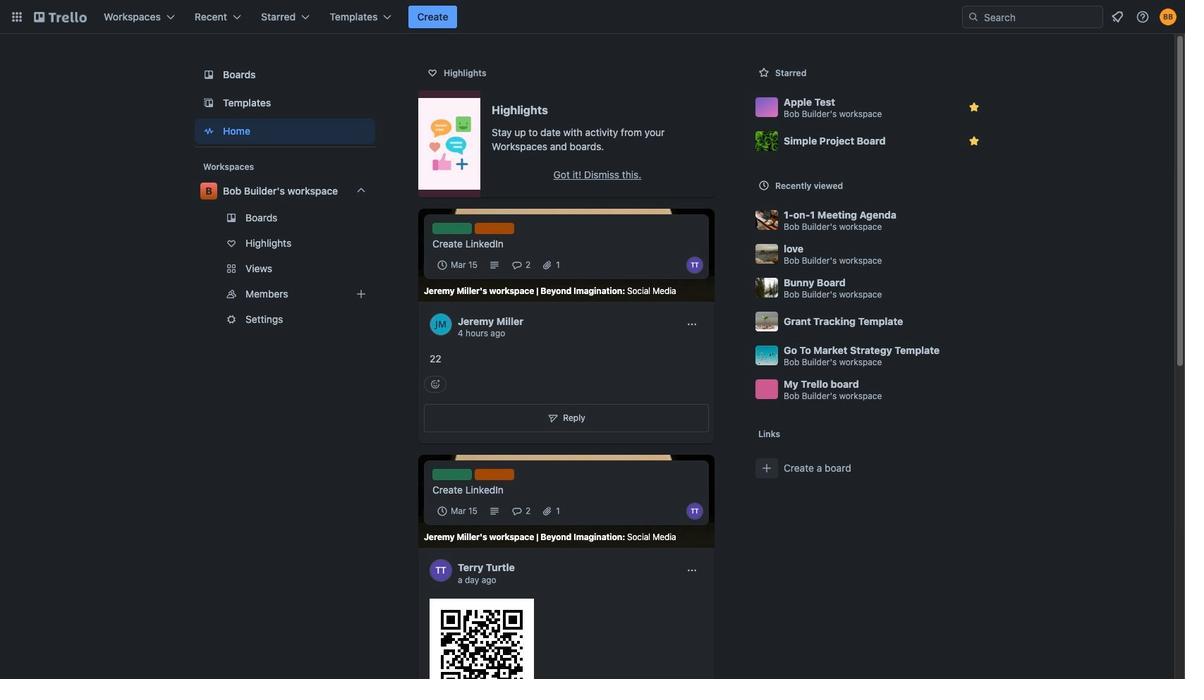 Task type: describe. For each thing, give the bounding box(es) containing it.
back to home image
[[34, 6, 87, 28]]

trello card qr code\_\(1\).png image
[[430, 599, 534, 679]]

0 notifications image
[[1109, 8, 1126, 25]]

switch to… image
[[10, 10, 24, 24]]

color: green, title: none image for first "color: orange, title: none" image from the bottom of the page
[[432, 469, 472, 481]]

primary element
[[0, 0, 1185, 34]]

search image
[[968, 11, 979, 23]]

add image
[[353, 286, 370, 303]]



Task type: locate. For each thing, give the bounding box(es) containing it.
1 vertical spatial color: green, title: none image
[[432, 469, 472, 481]]

Search field
[[979, 6, 1103, 28]]

1 color: orange, title: none image from the top
[[475, 223, 514, 234]]

0 vertical spatial color: green, title: none image
[[432, 223, 472, 234]]

add reaction image
[[424, 376, 447, 393]]

color: orange, title: none image
[[475, 223, 514, 234], [475, 469, 514, 481]]

1 color: green, title: none image from the top
[[432, 223, 472, 234]]

bob builder (bobbuilder40) image
[[1160, 8, 1177, 25]]

0 vertical spatial color: orange, title: none image
[[475, 223, 514, 234]]

2 color: green, title: none image from the top
[[432, 469, 472, 481]]

1 vertical spatial color: orange, title: none image
[[475, 469, 514, 481]]

2 color: orange, title: none image from the top
[[475, 469, 514, 481]]

color: green, title: none image
[[432, 223, 472, 234], [432, 469, 472, 481]]

color: green, title: none image for second "color: orange, title: none" image from the bottom
[[432, 223, 472, 234]]

board image
[[200, 66, 217, 83]]

click to unstar apple test. it will be removed from your starred list. image
[[967, 100, 981, 114]]

click to unstar simple project board. it will be removed from your starred list. image
[[967, 134, 981, 148]]

home image
[[200, 123, 217, 140]]

open information menu image
[[1136, 10, 1150, 24]]

template board image
[[200, 95, 217, 111]]



Task type: vqa. For each thing, say whether or not it's contained in the screenshot.
middle project
no



